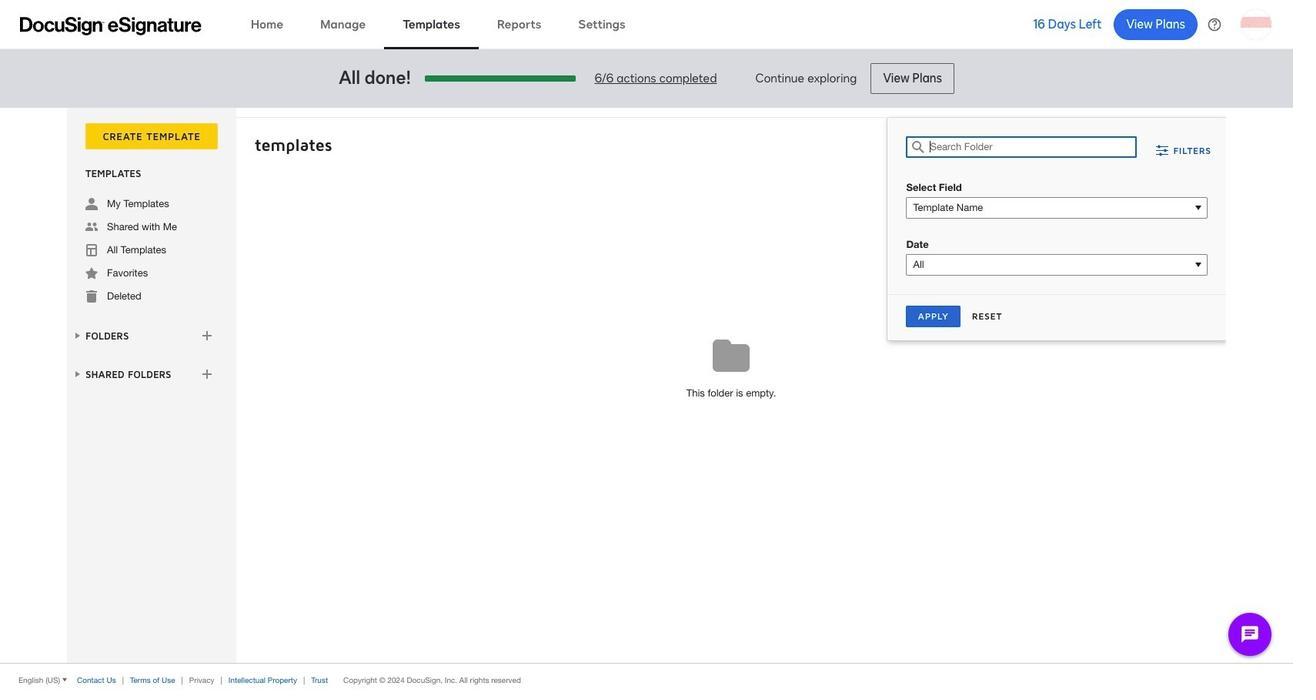 Task type: locate. For each thing, give the bounding box(es) containing it.
view folders image
[[72, 329, 84, 342]]

your uploaded profile image image
[[1241, 9, 1272, 40]]

view shared folders image
[[72, 368, 84, 380]]

star filled image
[[85, 267, 98, 280]]

user image
[[85, 198, 98, 210]]

docusign esignature image
[[20, 17, 202, 35]]

shared image
[[85, 221, 98, 233]]



Task type: describe. For each thing, give the bounding box(es) containing it.
more info region
[[0, 663, 1294, 696]]

trash image
[[85, 290, 98, 303]]

Search Folder text field
[[931, 137, 1137, 157]]

templates image
[[85, 244, 98, 256]]

secondary navigation region
[[67, 108, 1230, 663]]



Task type: vqa. For each thing, say whether or not it's contained in the screenshot.
DocuSign eSignature image
yes



